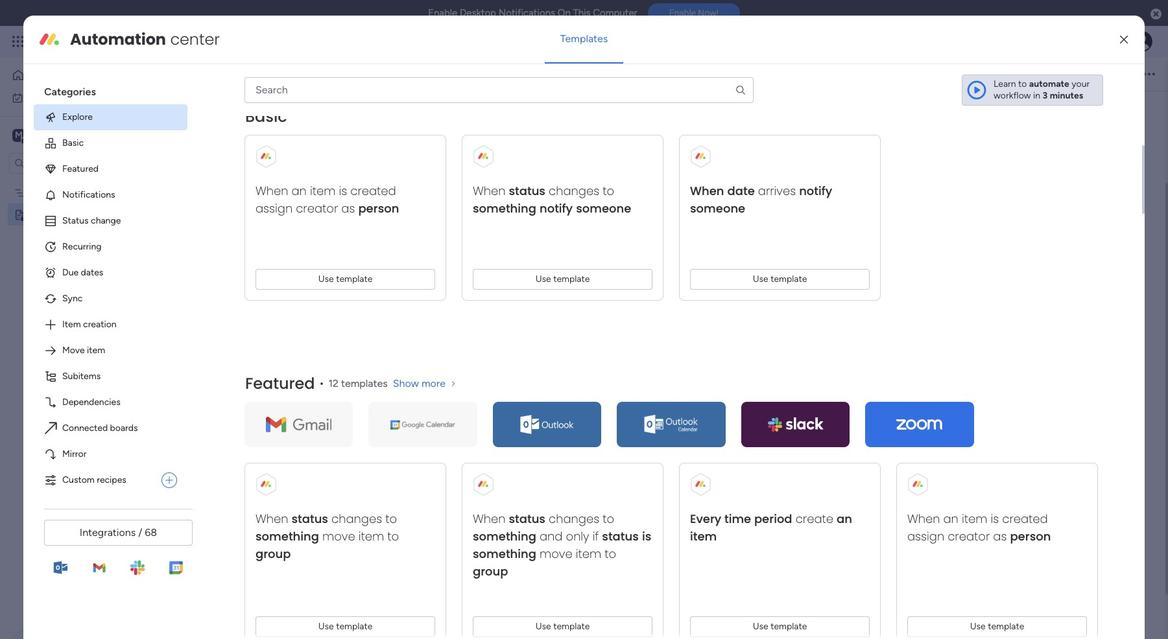 Task type: locate. For each thing, give the bounding box(es) containing it.
center
[[170, 28, 220, 50]]

0 horizontal spatial notify
[[540, 200, 573, 217]]

featured up the plan
[[62, 163, 99, 174]]

1 vertical spatial when an item is created assign creator as
[[907, 511, 1048, 545]]

person
[[358, 200, 399, 217], [1010, 529, 1051, 545]]

0 horizontal spatial basic
[[62, 137, 84, 148]]

1 vertical spatial person
[[1010, 529, 1051, 545]]

select product image
[[12, 35, 25, 48]]

0 horizontal spatial group
[[256, 546, 291, 562]]

0 horizontal spatial move
[[322, 529, 355, 545]]

0 horizontal spatial someone
[[576, 200, 631, 217]]

mirror option
[[34, 442, 187, 468]]

my work
[[29, 92, 63, 103]]

1 horizontal spatial notifications
[[499, 7, 555, 19]]

Search in workspace field
[[27, 156, 108, 171]]

0 vertical spatial notify
[[799, 183, 832, 199]]

0 vertical spatial move
[[322, 529, 355, 545]]

automation center
[[70, 28, 220, 50]]

1 horizontal spatial as
[[993, 529, 1007, 545]]

1 vertical spatial ✨
[[457, 287, 472, 302]]

create
[[491, 403, 521, 416], [796, 511, 833, 527]]

priorities
[[210, 159, 247, 170], [475, 287, 526, 302]]

1 vertical spatial work
[[43, 92, 63, 103]]

custom recipes option
[[34, 468, 156, 493]]

item
[[310, 183, 336, 199], [87, 345, 105, 356], [962, 511, 987, 527], [358, 529, 384, 545], [690, 529, 717, 545], [576, 546, 601, 562]]

sync
[[62, 293, 83, 304]]

0 horizontal spatial ✨ priorities for the week
[[196, 159, 302, 170]]

upcoming
[[210, 180, 253, 191]]

notify inside when status changes   to something notify someone
[[540, 200, 573, 217]]

text
[[353, 68, 369, 79]]

list box
[[0, 179, 165, 401]]

1 vertical spatial creator
[[948, 529, 990, 545]]

0 horizontal spatial the
[[264, 159, 278, 170]]

status inside when status changes   to something notify someone
[[509, 183, 545, 199]]

1 vertical spatial featured
[[245, 373, 315, 394]]

move inside when status changes   to something move item to group
[[322, 529, 355, 545]]

item creation
[[62, 319, 117, 330]]

1 vertical spatial notifications
[[62, 189, 115, 200]]

1 horizontal spatial work
[[105, 34, 128, 49]]

workspace selection element
[[12, 127, 108, 144]]

1 vertical spatial assign
[[907, 529, 944, 545]]

0 horizontal spatial an
[[292, 183, 307, 199]]

option
[[0, 181, 165, 184]]

0 vertical spatial group
[[256, 546, 291, 562]]

0 vertical spatial when an item is created assign creator as
[[256, 183, 396, 217]]

to inside when status changes   to something notify someone
[[603, 183, 614, 199]]

due dates option
[[34, 260, 187, 286]]

0 vertical spatial ✨ priorities for the week
[[196, 159, 302, 170]]

changes inside when status changes   to something move item to group
[[331, 511, 382, 527]]

1 horizontal spatial notify
[[799, 183, 832, 199]]

✨
[[196, 159, 208, 170], [457, 287, 472, 302]]

notify
[[799, 183, 832, 199], [540, 200, 573, 217]]

0 vertical spatial week
[[280, 159, 302, 170]]

move
[[322, 529, 355, 545], [540, 546, 572, 562]]

work inside button
[[43, 92, 63, 103]]

1 horizontal spatial assign
[[907, 529, 944, 545]]

in
[[1033, 90, 1040, 101]]

automate
[[1029, 78, 1069, 89]]

1 horizontal spatial creator
[[948, 529, 990, 545]]

1 horizontal spatial basic
[[245, 106, 287, 127]]

1 vertical spatial ✨ priorities for the week
[[457, 287, 603, 302]]

enable inside button
[[669, 8, 696, 18]]

is inside when status changes   to something and only if status is something move item to group
[[642, 529, 651, 545]]

status for notify
[[509, 183, 545, 199]]

0 vertical spatial notifications
[[499, 7, 555, 19]]

status
[[509, 183, 545, 199], [292, 511, 328, 527], [509, 511, 545, 527], [602, 529, 639, 545]]

enable desktop notifications on this computer
[[428, 7, 637, 19]]

basic down undo ⌘+z image
[[245, 106, 287, 127]]

0 vertical spatial creator
[[296, 200, 338, 217]]

1 horizontal spatial group
[[473, 564, 508, 580]]

1 horizontal spatial create
[[796, 511, 833, 527]]

use
[[318, 274, 334, 285], [535, 274, 551, 285], [753, 274, 768, 285], [318, 621, 334, 632], [535, 621, 551, 632], [753, 621, 768, 632], [970, 621, 986, 632]]

assign
[[256, 200, 293, 217], [907, 529, 944, 545]]

0 horizontal spatial week
[[280, 159, 302, 170]]

enable left now!
[[669, 8, 696, 18]]

0 vertical spatial for
[[250, 159, 262, 170]]

1 vertical spatial notify
[[540, 200, 573, 217]]

1 horizontal spatial someone
[[690, 200, 745, 217]]

enable now! button
[[648, 3, 740, 23]]

featured option
[[34, 156, 187, 182]]

2 horizontal spatial is
[[991, 511, 999, 527]]

0 vertical spatial priorities
[[210, 159, 247, 170]]

work for monday
[[105, 34, 128, 49]]

0 horizontal spatial priorities
[[210, 159, 247, 170]]

1 horizontal spatial move
[[540, 546, 572, 562]]

0 horizontal spatial enable
[[428, 7, 457, 19]]

0 vertical spatial person
[[358, 200, 399, 217]]

main
[[30, 129, 53, 141]]

changes inside when status changes   to something and only if status is something move item to group
[[549, 511, 599, 527]]

work right 'monday'
[[105, 34, 128, 49]]

featured left 12
[[245, 373, 315, 394]]

0 horizontal spatial for
[[250, 159, 262, 170]]

use template button
[[256, 269, 435, 290], [473, 269, 652, 290], [690, 269, 870, 290], [256, 617, 435, 637], [473, 617, 652, 637], [690, 617, 870, 637], [907, 617, 1087, 637]]

is
[[339, 183, 347, 199], [991, 511, 999, 527], [642, 529, 651, 545]]

1 vertical spatial week
[[572, 287, 603, 302]]

1 vertical spatial move
[[540, 546, 572, 562]]

1 image
[[472, 96, 476, 100]]

None search field
[[245, 77, 754, 103]]

1 horizontal spatial ✨
[[457, 287, 472, 302]]

finish report
[[491, 424, 547, 436]]

something inside when status changes   to something notify someone
[[473, 200, 536, 217]]

management
[[131, 34, 202, 49]]

mention image
[[591, 67, 603, 80]]

📋
[[196, 180, 208, 191]]

create up finish
[[491, 403, 521, 416]]

monday
[[58, 34, 102, 49]]

notifications inside notifications option
[[62, 189, 115, 200]]

1 vertical spatial group
[[473, 564, 508, 580]]

to
[[1018, 78, 1027, 89], [603, 183, 614, 199], [385, 511, 397, 527], [603, 511, 614, 527], [387, 529, 399, 545], [605, 546, 616, 562]]

0 vertical spatial ✨
[[196, 159, 208, 170]]

changes for only
[[549, 511, 599, 527]]

create right period
[[796, 511, 833, 527]]

changes inside when status changes   to something notify someone
[[549, 183, 599, 199]]

for
[[250, 159, 262, 170], [529, 287, 546, 302]]

see plans image
[[215, 34, 227, 49]]

work for my
[[43, 92, 63, 103]]

status inside when status changes   to something move item to group
[[292, 511, 328, 527]]

12 templates
[[328, 377, 388, 390]]

creator
[[296, 200, 338, 217], [948, 529, 990, 545]]

when inside when status changes   to something and only if status is something move item to group
[[473, 511, 506, 527]]

1 vertical spatial create
[[796, 511, 833, 527]]

help button
[[1058, 603, 1103, 624]]

something inside when status changes   to something move item to group
[[256, 529, 319, 545]]

an
[[292, 183, 307, 199], [837, 511, 852, 527], [943, 511, 958, 527]]

more
[[422, 377, 446, 390]]

0 horizontal spatial featured
[[62, 163, 99, 174]]

0 vertical spatial is
[[339, 183, 347, 199]]

enable for enable now!
[[669, 8, 696, 18]]

move item option
[[34, 338, 187, 364]]

1 horizontal spatial created
[[1002, 511, 1048, 527]]

basic up the search in workspace field
[[62, 137, 84, 148]]

2 horizontal spatial an
[[943, 511, 958, 527]]

work
[[105, 34, 128, 49], [43, 92, 63, 103]]

share button
[[1077, 63, 1130, 84]]

work right my
[[43, 92, 63, 103]]

notifications left on on the left top of the page
[[499, 7, 555, 19]]

now!
[[698, 8, 719, 18]]

0 vertical spatial create
[[491, 403, 521, 416]]

basic option
[[34, 130, 187, 156]]

explore
[[62, 111, 93, 123]]

0 horizontal spatial ✨
[[196, 159, 208, 170]]

slide
[[523, 403, 544, 416]]

notifications up status change
[[62, 189, 115, 200]]

1 vertical spatial priorities
[[475, 287, 526, 302]]

dependencies option
[[34, 390, 187, 416]]

someone
[[576, 200, 631, 217], [690, 200, 745, 217]]

when inside when date arrives notify someone
[[690, 183, 724, 199]]

enable
[[428, 7, 457, 19], [669, 8, 696, 18]]

notifications
[[499, 7, 555, 19], [62, 189, 115, 200]]

custom recipes
[[62, 475, 126, 486]]

the
[[264, 159, 278, 170], [550, 287, 569, 302]]

1 someone from the left
[[576, 200, 631, 217]]

1 horizontal spatial an
[[837, 511, 852, 527]]

1 horizontal spatial the
[[550, 287, 569, 302]]

recipes
[[97, 475, 126, 486]]

lottie animation element
[[0, 508, 165, 640]]

1 horizontal spatial for
[[529, 287, 546, 302]]

dapulse close image
[[1151, 8, 1162, 21]]

item inside when status changes   to something and only if status is something move item to group
[[576, 546, 601, 562]]

2 someone from the left
[[690, 200, 745, 217]]

1 horizontal spatial enable
[[669, 8, 696, 18]]

enable left desktop
[[428, 7, 457, 19]]

1 horizontal spatial priorities
[[475, 287, 526, 302]]

0 vertical spatial work
[[105, 34, 128, 49]]

1 vertical spatial as
[[993, 529, 1007, 545]]

✨ priorities for the week
[[196, 159, 302, 170], [457, 287, 603, 302]]

📋 upcoming tasks
[[196, 180, 277, 191]]

0 horizontal spatial work
[[43, 92, 63, 103]]

connected
[[62, 423, 108, 434]]

integrations / 68
[[80, 527, 157, 539]]

1 vertical spatial is
[[991, 511, 999, 527]]

show more link
[[393, 377, 459, 390]]

monday work management
[[58, 34, 202, 49]]

notifications option
[[34, 182, 187, 208]]

deck
[[547, 403, 569, 416]]

changes for someone
[[549, 183, 599, 199]]

1 vertical spatial basic
[[62, 137, 84, 148]]

week
[[280, 159, 302, 170], [572, 287, 603, 302]]

created
[[350, 183, 396, 199], [1002, 511, 1048, 527]]

0 horizontal spatial created
[[350, 183, 396, 199]]

item
[[62, 319, 81, 330]]

0 horizontal spatial as
[[341, 200, 355, 217]]

notify inside when date arrives notify someone
[[799, 183, 832, 199]]

when
[[256, 183, 288, 199], [473, 183, 506, 199], [690, 183, 724, 199], [256, 511, 288, 527], [473, 511, 506, 527], [907, 511, 940, 527]]

2 vertical spatial is
[[642, 529, 651, 545]]

on
[[558, 7, 571, 19]]

0 horizontal spatial notifications
[[62, 189, 115, 200]]

1 horizontal spatial person
[[1010, 529, 1051, 545]]

notes
[[30, 209, 55, 220]]

mirror
[[62, 449, 87, 460]]

categories
[[44, 86, 96, 98]]

0 horizontal spatial assign
[[256, 200, 293, 217]]

0 horizontal spatial create
[[491, 403, 521, 416]]

0 vertical spatial featured
[[62, 163, 99, 174]]

home image
[[12, 69, 25, 82]]

1 horizontal spatial is
[[642, 529, 651, 545]]



Task type: vqa. For each thing, say whether or not it's contained in the screenshot.
, inside the When an update is posted in this item , notify someone
no



Task type: describe. For each thing, give the bounding box(es) containing it.
📂
[[457, 221, 472, 236]]

show more
[[393, 377, 446, 390]]

3
[[1043, 90, 1048, 101]]

tasks
[[255, 180, 277, 191]]

1 vertical spatial the
[[550, 287, 569, 302]]

and
[[540, 529, 563, 545]]

v2 ellipsis image
[[1143, 66, 1155, 82]]

kendall parks image
[[1132, 31, 1153, 52]]

due
[[62, 267, 79, 278]]

automation  center image
[[39, 29, 60, 50]]

learn
[[994, 78, 1016, 89]]

when inside when status changes   to something notify someone
[[473, 183, 506, 199]]

board activity image
[[990, 66, 1005, 82]]

arrives
[[758, 183, 796, 199]]

search image
[[735, 84, 747, 96]]

minutes
[[1050, 90, 1083, 101]]

lottie animation image
[[0, 508, 165, 640]]

workspace
[[55, 129, 106, 141]]

status for and
[[509, 511, 545, 527]]

numbered list image
[[498, 68, 510, 80]]

your
[[1072, 78, 1090, 89]]

1 horizontal spatial week
[[572, 287, 603, 302]]

create slide deck
[[491, 403, 569, 416]]

an item
[[690, 511, 852, 545]]

connected boards option
[[34, 416, 187, 442]]

item creation option
[[34, 312, 187, 338]]

my
[[29, 92, 41, 103]]

m
[[15, 129, 23, 140]]

connected boards
[[62, 423, 138, 434]]

report
[[519, 424, 547, 436]]

move item
[[62, 345, 105, 356]]

boards
[[110, 423, 138, 434]]

plan
[[73, 187, 90, 198]]

someone inside when status changes   to something notify someone
[[576, 200, 631, 217]]

when status changes   to something notify someone
[[473, 183, 631, 217]]

undo ⌘+z image
[[245, 68, 256, 80]]

move inside when status changes   to something and only if status is something move item to group
[[540, 546, 572, 562]]

item inside move item option
[[87, 345, 105, 356]]

subitems
[[62, 371, 101, 382]]

status change
[[62, 215, 121, 226]]

my work button
[[8, 87, 139, 108]]

time
[[724, 511, 751, 527]]

move
[[62, 345, 85, 356]]

0 horizontal spatial when an item is created assign creator as
[[256, 183, 396, 217]]

templates
[[341, 377, 388, 390]]

1 horizontal spatial ✨ priorities for the week
[[457, 287, 603, 302]]

group inside when status changes   to something and only if status is something move item to group
[[473, 564, 508, 580]]

change
[[91, 215, 121, 226]]

this
[[573, 7, 591, 19]]

templates
[[560, 32, 608, 45]]

someone inside when date arrives notify someone
[[690, 200, 745, 217]]

changes for item
[[331, 511, 382, 527]]

show
[[393, 377, 419, 390]]

normal
[[321, 68, 350, 79]]

status change option
[[34, 208, 187, 234]]

group inside when status changes   to something move item to group
[[256, 546, 291, 562]]

when inside when status changes   to something move item to group
[[256, 511, 288, 527]]

/
[[138, 527, 142, 539]]

68
[[145, 527, 157, 539]]

learn to automate
[[994, 78, 1069, 89]]

an inside 'an item'
[[837, 511, 852, 527]]

dependencies
[[62, 397, 120, 408]]

12
[[328, 377, 339, 390]]

Search for a column type search field
[[245, 77, 754, 103]]

date
[[727, 183, 755, 199]]

1 vertical spatial created
[[1002, 511, 1048, 527]]

enable now!
[[669, 8, 719, 18]]

status
[[62, 215, 89, 226]]

0 horizontal spatial is
[[339, 183, 347, 199]]

desktop
[[460, 7, 496, 19]]

templates button
[[545, 23, 623, 54]]

when status changes   to something and only if status is something move item to group
[[473, 511, 651, 580]]

layout image
[[446, 68, 458, 80]]

1 .
[[475, 138, 481, 150]]

.
[[479, 138, 481, 150]]

marketing
[[30, 187, 71, 198]]

style button
[[546, 63, 578, 85]]

when status changes   to something move item to group
[[256, 511, 399, 562]]

share
[[1101, 68, 1125, 79]]

your workflow in
[[994, 78, 1090, 101]]

something for move
[[256, 529, 319, 545]]

if
[[593, 529, 599, 545]]

enable for enable desktop notifications on this computer
[[428, 7, 457, 19]]

period
[[754, 511, 792, 527]]

status for move
[[292, 511, 328, 527]]

something for notify
[[473, 200, 536, 217]]

computer
[[593, 7, 637, 19]]

0 vertical spatial the
[[264, 159, 278, 170]]

workspace image
[[12, 128, 25, 142]]

main workspace
[[30, 129, 106, 141]]

when date arrives notify someone
[[690, 183, 832, 217]]

1 horizontal spatial when an item is created assign creator as
[[907, 511, 1048, 545]]

featured inside option
[[62, 163, 99, 174]]

0 vertical spatial assign
[[256, 200, 293, 217]]

private board image
[[14, 209, 26, 221]]

1 horizontal spatial featured
[[245, 373, 315, 394]]

dates
[[81, 267, 103, 278]]

recurring option
[[34, 234, 187, 260]]

only
[[566, 529, 589, 545]]

0 horizontal spatial person
[[358, 200, 399, 217]]

custom
[[62, 475, 95, 486]]

item inside when status changes   to something move item to group
[[358, 529, 384, 545]]

1 vertical spatial for
[[529, 287, 546, 302]]

every
[[690, 511, 721, 527]]

item inside 'an item'
[[690, 529, 717, 545]]

checklist image
[[520, 68, 532, 80]]

due dates
[[62, 267, 103, 278]]

help
[[1069, 607, 1092, 620]]

0 horizontal spatial creator
[[296, 200, 338, 217]]

📂 today
[[457, 221, 513, 236]]

list box containing marketing plan
[[0, 179, 165, 401]]

0 vertical spatial basic
[[245, 106, 287, 127]]

marketing plan
[[30, 187, 90, 198]]

workflow
[[994, 90, 1031, 101]]

today
[[475, 221, 510, 236]]

explore option
[[34, 104, 187, 130]]

subitems option
[[34, 364, 187, 390]]

integrations
[[80, 527, 136, 539]]

every time period create
[[690, 511, 837, 527]]

recurring
[[62, 241, 102, 252]]

something for and
[[473, 529, 536, 545]]

finish
[[491, 424, 516, 436]]

categories heading
[[34, 75, 187, 104]]

style
[[552, 68, 572, 79]]

0 vertical spatial created
[[350, 183, 396, 199]]

automation
[[70, 28, 166, 50]]

3 minutes
[[1043, 90, 1083, 101]]

basic inside option
[[62, 137, 84, 148]]

sync option
[[34, 286, 187, 312]]

0 vertical spatial as
[[341, 200, 355, 217]]

normal text
[[321, 68, 369, 79]]

categories list box
[[34, 75, 198, 493]]

1
[[475, 138, 479, 150]]

bulleted list image
[[476, 68, 488, 80]]



